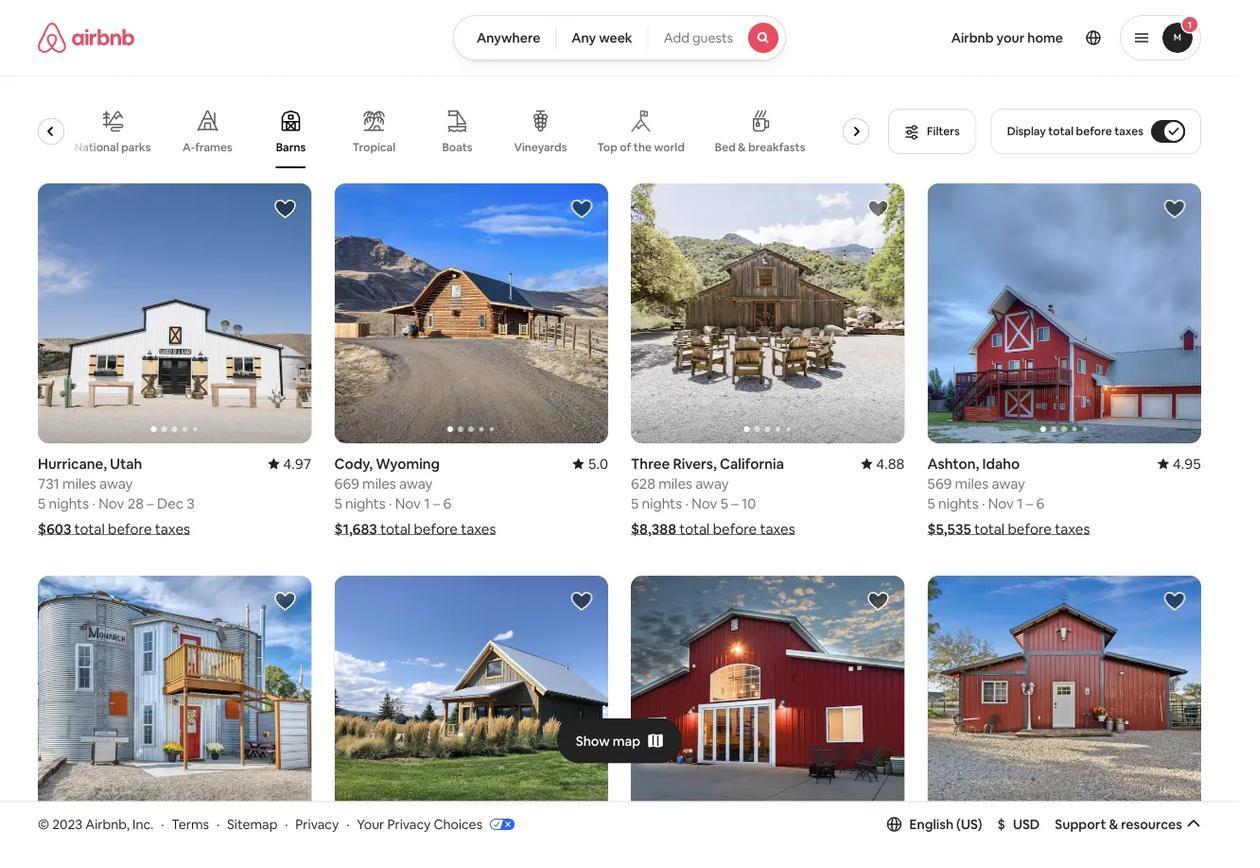 Task type: describe. For each thing, give the bounding box(es) containing it.
top of the world
[[598, 140, 685, 155]]

the
[[634, 140, 652, 155]]

bed & breakfasts
[[715, 140, 806, 155]]

669
[[334, 474, 359, 493]]

5 for 569 miles away
[[928, 494, 935, 513]]

national
[[75, 140, 119, 154]]

©
[[38, 816, 49, 833]]

utah
[[110, 455, 142, 473]]

& for resources
[[1109, 816, 1118, 833]]

miles for 731
[[63, 474, 96, 493]]

anywhere button
[[453, 15, 557, 61]]

$5,535
[[928, 520, 971, 538]]

anywhere
[[477, 29, 540, 46]]

– inside three rivers, california 628 miles away 5 nights · nov 5 – 10 $8,388 total before taxes
[[732, 494, 739, 513]]

terms link
[[172, 816, 209, 833]]

· left your
[[346, 816, 349, 833]]

inc.
[[132, 816, 154, 833]]

4.88
[[876, 455, 905, 473]]

dec
[[157, 494, 184, 513]]

bed
[[715, 140, 736, 155]]

airbnb your home link
[[940, 18, 1075, 58]]

rivers,
[[673, 455, 717, 473]]

hurricane, utah 731 miles away 5 nights · nov 28 – dec 3 $603 total before taxes
[[38, 455, 195, 538]]

miles for 569
[[955, 474, 989, 493]]

1 for ashton, idaho 569 miles away 5 nights · nov 1 – 6 $5,535 total before taxes
[[1017, 494, 1023, 513]]

before inside cody, wyoming 669 miles away 5 nights · nov 1 – 6 $1,683 total before taxes
[[414, 520, 458, 538]]

any
[[572, 29, 596, 46]]

hurricane,
[[38, 455, 107, 473]]

2 privacy from the left
[[387, 816, 431, 833]]

5.0
[[588, 455, 608, 473]]

before inside button
[[1076, 124, 1112, 139]]

group containing national parks
[[0, 95, 889, 168]]

your privacy choices
[[357, 816, 483, 833]]

support
[[1055, 816, 1106, 833]]

top
[[598, 140, 618, 155]]

away inside three rivers, california 628 miles away 5 nights · nov 5 – 10 $8,388 total before taxes
[[696, 474, 729, 493]]

filters button
[[888, 109, 976, 154]]

before inside hurricane, utah 731 miles away 5 nights · nov 28 – dec 3 $603 total before taxes
[[108, 520, 152, 538]]

display
[[1007, 124, 1046, 139]]

628
[[631, 474, 656, 493]]

2023
[[52, 816, 82, 833]]

add to wishlist: ashton, idaho image
[[1164, 198, 1186, 220]]

· right "inc."
[[161, 816, 164, 833]]

show map
[[576, 733, 641, 750]]

terms
[[172, 816, 209, 833]]

away for 731 miles away
[[99, 474, 133, 493]]

4.97
[[283, 455, 312, 473]]

three rivers, california 628 miles away 5 nights · nov 5 – 10 $8,388 total before taxes
[[631, 455, 795, 538]]

1 inside dropdown button
[[1188, 18, 1192, 31]]

total inside hurricane, utah 731 miles away 5 nights · nov 28 – dec 3 $603 total before taxes
[[74, 520, 105, 538]]

frames
[[195, 140, 233, 155]]

1 for cody, wyoming 669 miles away 5 nights · nov 1 – 6 $1,683 total before taxes
[[424, 494, 430, 513]]

ashton,
[[928, 455, 979, 473]]

breakfasts
[[749, 140, 806, 155]]

before inside three rivers, california 628 miles away 5 nights · nov 5 – 10 $8,388 total before taxes
[[713, 520, 757, 538]]

of
[[620, 140, 632, 155]]

vineyards
[[515, 140, 568, 155]]

ryokans
[[840, 140, 885, 155]]

nights for 669
[[345, 494, 386, 513]]

1 privacy from the left
[[296, 816, 339, 833]]

· left privacy link
[[285, 816, 288, 833]]

home
[[1028, 29, 1063, 46]]

boats
[[443, 140, 473, 155]]

nov for 669 miles away
[[395, 494, 421, 513]]

nights inside three rivers, california 628 miles away 5 nights · nov 5 – 10 $8,388 total before taxes
[[642, 494, 682, 513]]

add to wishlist: three rivers, california image
[[867, 198, 890, 220]]

add to wishlist: somers, montana image
[[570, 590, 593, 613]]

cody, wyoming 669 miles away 5 nights · nov 1 – 6 $1,683 total before taxes
[[334, 455, 496, 538]]

total inside ashton, idaho 569 miles away 5 nights · nov 1 – 6 $5,535 total before taxes
[[974, 520, 1005, 538]]

resources
[[1121, 816, 1183, 833]]

– for 731 miles away
[[147, 494, 154, 513]]

add to wishlist: cedar city, utah image
[[867, 590, 890, 613]]

your
[[357, 816, 384, 833]]

sitemap
[[227, 816, 278, 833]]

english (us) button
[[887, 816, 983, 833]]

terms · sitemap · privacy
[[172, 816, 339, 833]]



Task type: vqa. For each thing, say whether or not it's contained in the screenshot.
the bottom us
no



Task type: locate. For each thing, give the bounding box(es) containing it.
· down wyoming
[[389, 494, 392, 513]]

6 inside cody, wyoming 669 miles away 5 nights · nov 1 – 6 $1,683 total before taxes
[[443, 494, 452, 513]]

2 nights from the left
[[345, 494, 386, 513]]

before inside ashton, idaho 569 miles away 5 nights · nov 1 – 6 $5,535 total before taxes
[[1008, 520, 1052, 538]]

· inside cody, wyoming 669 miles away 5 nights · nov 1 – 6 $1,683 total before taxes
[[389, 494, 392, 513]]

support & resources
[[1055, 816, 1183, 833]]

privacy left your
[[296, 816, 339, 833]]

1 5 from the left
[[38, 494, 46, 513]]

& right support
[[1109, 816, 1118, 833]]

taxes inside three rivers, california 628 miles away 5 nights · nov 5 – 10 $8,388 total before taxes
[[760, 520, 795, 538]]

5 left "10"
[[721, 494, 728, 513]]

nov for 569 miles away
[[988, 494, 1014, 513]]

– inside ashton, idaho 569 miles away 5 nights · nov 1 – 6 $5,535 total before taxes
[[1026, 494, 1033, 513]]

cody,
[[334, 455, 373, 473]]

© 2023 airbnb, inc. ·
[[38, 816, 164, 833]]

1 nights from the left
[[49, 494, 89, 513]]

5 inside ashton, idaho 569 miles away 5 nights · nov 1 – 6 $5,535 total before taxes
[[928, 494, 935, 513]]

4.95 out of 5 average rating image
[[1158, 455, 1201, 473]]

1 miles from the left
[[63, 474, 96, 493]]

$1,683
[[334, 520, 377, 538]]

–
[[147, 494, 154, 513], [433, 494, 440, 513], [732, 494, 739, 513], [1026, 494, 1033, 513]]

4.88 out of 5 average rating image
[[861, 455, 905, 473]]

3 – from the left
[[732, 494, 739, 513]]

1 inside ashton, idaho 569 miles away 5 nights · nov 1 – 6 $5,535 total before taxes
[[1017, 494, 1023, 513]]

6
[[443, 494, 452, 513], [1036, 494, 1045, 513]]

nights inside hurricane, utah 731 miles away 5 nights · nov 28 – dec 3 $603 total before taxes
[[49, 494, 89, 513]]

taxes inside hurricane, utah 731 miles away 5 nights · nov 28 – dec 3 $603 total before taxes
[[155, 520, 190, 538]]

display total before taxes button
[[991, 109, 1201, 154]]

2 nov from the left
[[395, 494, 421, 513]]

1 6 from the left
[[443, 494, 452, 513]]

731
[[38, 474, 59, 493]]

1 – from the left
[[147, 494, 154, 513]]

nov down idaho
[[988, 494, 1014, 513]]

away down idaho
[[992, 474, 1025, 493]]

& for breakfasts
[[739, 140, 747, 155]]

5 for 731 miles away
[[38, 494, 46, 513]]

1 horizontal spatial &
[[1109, 816, 1118, 833]]

5 down 628 at the bottom right of page
[[631, 494, 639, 513]]

any week
[[572, 29, 633, 46]]

5 inside cody, wyoming 669 miles away 5 nights · nov 1 – 6 $1,683 total before taxes
[[334, 494, 342, 513]]

nights
[[49, 494, 89, 513], [345, 494, 386, 513], [642, 494, 682, 513], [938, 494, 979, 513]]

nights inside ashton, idaho 569 miles away 5 nights · nov 1 – 6 $5,535 total before taxes
[[938, 494, 979, 513]]

before down idaho
[[1008, 520, 1052, 538]]

2 6 from the left
[[1036, 494, 1045, 513]]

wyoming
[[376, 455, 440, 473]]

5 down 569
[[928, 494, 935, 513]]

& inside group
[[739, 140, 747, 155]]

2 miles from the left
[[362, 474, 396, 493]]

miles inside hurricane, utah 731 miles away 5 nights · nov 28 – dec 3 $603 total before taxes
[[63, 474, 96, 493]]

guests
[[692, 29, 733, 46]]

3 miles from the left
[[659, 474, 692, 493]]

4 nights from the left
[[938, 494, 979, 513]]

privacy link
[[296, 816, 339, 833]]

choices
[[434, 816, 483, 833]]

support & resources button
[[1055, 816, 1201, 833]]

miles inside three rivers, california 628 miles away 5 nights · nov 5 – 10 $8,388 total before taxes
[[659, 474, 692, 493]]

· inside ashton, idaho 569 miles away 5 nights · nov 1 – 6 $5,535 total before taxes
[[982, 494, 985, 513]]

display total before taxes
[[1007, 124, 1144, 139]]

5.0 out of 5 average rating image
[[573, 455, 608, 473]]

english (us)
[[910, 816, 983, 833]]

4 – from the left
[[1026, 494, 1033, 513]]

taxes inside ashton, idaho 569 miles away 5 nights · nov 1 – 6 $5,535 total before taxes
[[1055, 520, 1090, 538]]

add to wishlist: cody, wyoming image
[[570, 198, 593, 220]]

6 for 569 miles away
[[1036, 494, 1045, 513]]

barns
[[276, 140, 306, 155]]

show map button
[[557, 719, 682, 764]]

1 horizontal spatial 6
[[1036, 494, 1045, 513]]

away inside hurricane, utah 731 miles away 5 nights · nov 28 – dec 3 $603 total before taxes
[[99, 474, 133, 493]]

nights for 731
[[49, 494, 89, 513]]

· inside three rivers, california 628 miles away 5 nights · nov 5 – 10 $8,388 total before taxes
[[685, 494, 689, 513]]

a-frames
[[183, 140, 233, 155]]

three
[[631, 455, 670, 473]]

total right the $603 on the bottom left of page
[[74, 520, 105, 538]]

your privacy choices link
[[357, 816, 515, 834]]

– for 569 miles away
[[1026, 494, 1033, 513]]

miles for 669
[[362, 474, 396, 493]]

$
[[998, 816, 1006, 833]]

nights up $5,535
[[938, 494, 979, 513]]

total right $8,388
[[679, 520, 710, 538]]

· inside hurricane, utah 731 miles away 5 nights · nov 28 – dec 3 $603 total before taxes
[[92, 494, 95, 513]]

add to wishlist: meridian, idaho image
[[1164, 590, 1186, 613]]

your
[[997, 29, 1025, 46]]

· down idaho
[[982, 494, 985, 513]]

nights up $8,388
[[642, 494, 682, 513]]

$603
[[38, 520, 71, 538]]

3 nights from the left
[[642, 494, 682, 513]]

nov inside hurricane, utah 731 miles away 5 nights · nov 28 – dec 3 $603 total before taxes
[[99, 494, 124, 513]]

& right bed
[[739, 140, 747, 155]]

nights down the 731
[[49, 494, 89, 513]]

· right terms
[[217, 816, 220, 833]]

idaho
[[982, 455, 1020, 473]]

none search field containing anywhere
[[453, 15, 786, 61]]

nights inside cody, wyoming 669 miles away 5 nights · nov 1 – 6 $1,683 total before taxes
[[345, 494, 386, 513]]

3 nov from the left
[[692, 494, 718, 513]]

3
[[187, 494, 195, 513]]

filters
[[927, 124, 960, 139]]

total right $1,683
[[380, 520, 411, 538]]

week
[[599, 29, 633, 46]]

1
[[1188, 18, 1192, 31], [424, 494, 430, 513], [1017, 494, 1023, 513]]

taxes
[[1115, 124, 1144, 139], [155, 520, 190, 538], [461, 520, 496, 538], [760, 520, 795, 538], [1055, 520, 1090, 538]]

&
[[739, 140, 747, 155], [1109, 816, 1118, 833]]

usd
[[1013, 816, 1040, 833]]

add to wishlist: hurricane, utah image
[[274, 198, 297, 220]]

569
[[928, 474, 952, 493]]

3 away from the left
[[696, 474, 729, 493]]

national parks
[[75, 140, 151, 154]]

before down "10"
[[713, 520, 757, 538]]

add guests button
[[648, 15, 786, 61]]

taxes inside cody, wyoming 669 miles away 5 nights · nov 1 – 6 $1,683 total before taxes
[[461, 520, 496, 538]]

2 horizontal spatial 1
[[1188, 18, 1192, 31]]

1 away from the left
[[99, 474, 133, 493]]

away
[[99, 474, 133, 493], [399, 474, 433, 493], [696, 474, 729, 493], [992, 474, 1025, 493]]

nights down 669
[[345, 494, 386, 513]]

5 inside hurricane, utah 731 miles away 5 nights · nov 28 – dec 3 $603 total before taxes
[[38, 494, 46, 513]]

nights for 569
[[938, 494, 979, 513]]

1 nov from the left
[[99, 494, 124, 513]]

2 – from the left
[[433, 494, 440, 513]]

– inside cody, wyoming 669 miles away 5 nights · nov 1 – 6 $1,683 total before taxes
[[433, 494, 440, 513]]

total inside cody, wyoming 669 miles away 5 nights · nov 1 – 6 $1,683 total before taxes
[[380, 520, 411, 538]]

0 horizontal spatial privacy
[[296, 816, 339, 833]]

miles inside cody, wyoming 669 miles away 5 nights · nov 1 – 6 $1,683 total before taxes
[[362, 474, 396, 493]]

nov inside three rivers, california 628 miles away 5 nights · nov 5 – 10 $8,388 total before taxes
[[692, 494, 718, 513]]

5 5 from the left
[[928, 494, 935, 513]]

add guests
[[664, 29, 733, 46]]

world
[[655, 140, 685, 155]]

$8,388
[[631, 520, 676, 538]]

before right display
[[1076, 124, 1112, 139]]

1 button
[[1120, 15, 1201, 61]]

away down the utah on the bottom
[[99, 474, 133, 493]]

6 for 669 miles away
[[443, 494, 452, 513]]

english
[[910, 816, 954, 833]]

away for 669 miles away
[[399, 474, 433, 493]]

4.95
[[1173, 455, 1201, 473]]

total right $5,535
[[974, 520, 1005, 538]]

1 vertical spatial &
[[1109, 816, 1118, 833]]

taxes inside button
[[1115, 124, 1144, 139]]

parks
[[122, 140, 151, 154]]

away inside cody, wyoming 669 miles away 5 nights · nov 1 – 6 $1,683 total before taxes
[[399, 474, 433, 493]]

away down wyoming
[[399, 474, 433, 493]]

nov left 28
[[99, 494, 124, 513]]

total inside three rivers, california 628 miles away 5 nights · nov 5 – 10 $8,388 total before taxes
[[679, 520, 710, 538]]

away for 569 miles away
[[992, 474, 1025, 493]]

away inside ashton, idaho 569 miles away 5 nights · nov 1 – 6 $5,535 total before taxes
[[992, 474, 1025, 493]]

$ usd
[[998, 816, 1040, 833]]

before down 28
[[108, 520, 152, 538]]

– inside hurricane, utah 731 miles away 5 nights · nov 28 – dec 3 $603 total before taxes
[[147, 494, 154, 513]]

add to wishlist: corvallis, montana image
[[274, 590, 297, 613]]

6 inside ashton, idaho 569 miles away 5 nights · nov 1 – 6 $5,535 total before taxes
[[1036, 494, 1045, 513]]

5 for 669 miles away
[[334, 494, 342, 513]]

28
[[127, 494, 144, 513]]

ashton, idaho 569 miles away 5 nights · nov 1 – 6 $5,535 total before taxes
[[928, 455, 1090, 538]]

nov down wyoming
[[395, 494, 421, 513]]

before
[[1076, 124, 1112, 139], [108, 520, 152, 538], [414, 520, 458, 538], [713, 520, 757, 538], [1008, 520, 1052, 538]]

privacy right your
[[387, 816, 431, 833]]

show
[[576, 733, 610, 750]]

any week button
[[556, 15, 649, 61]]

nov inside ashton, idaho 569 miles away 5 nights · nov 1 – 6 $5,535 total before taxes
[[988, 494, 1014, 513]]

· down rivers,
[[685, 494, 689, 513]]

miles down ashton,
[[955, 474, 989, 493]]

5
[[38, 494, 46, 513], [334, 494, 342, 513], [631, 494, 639, 513], [721, 494, 728, 513], [928, 494, 935, 513]]

nov down rivers,
[[692, 494, 718, 513]]

4.97 out of 5 average rating image
[[268, 455, 312, 473]]

nov
[[99, 494, 124, 513], [395, 494, 421, 513], [692, 494, 718, 513], [988, 494, 1014, 513]]

tropical
[[353, 140, 396, 155]]

california
[[720, 455, 784, 473]]

airbnb
[[951, 29, 994, 46]]

camping
[[0, 140, 42, 155]]

– for 669 miles away
[[433, 494, 440, 513]]

4 away from the left
[[992, 474, 1025, 493]]

2 away from the left
[[399, 474, 433, 493]]

3 5 from the left
[[631, 494, 639, 513]]

0 vertical spatial &
[[739, 140, 747, 155]]

privacy
[[296, 816, 339, 833], [387, 816, 431, 833]]

5 down the 731
[[38, 494, 46, 513]]

1 horizontal spatial privacy
[[387, 816, 431, 833]]

airbnb,
[[85, 816, 130, 833]]

a-
[[183, 140, 195, 155]]

sitemap link
[[227, 816, 278, 833]]

· left 28
[[92, 494, 95, 513]]

miles down rivers,
[[659, 474, 692, 493]]

add
[[664, 29, 690, 46]]

nov for 731 miles away
[[99, 494, 124, 513]]

1 inside cody, wyoming 669 miles away 5 nights · nov 1 – 6 $1,683 total before taxes
[[424, 494, 430, 513]]

miles down "hurricane,"
[[63, 474, 96, 493]]

0 horizontal spatial 1
[[424, 494, 430, 513]]

total right display
[[1048, 124, 1074, 139]]

4 nov from the left
[[988, 494, 1014, 513]]

profile element
[[809, 0, 1201, 76]]

0 horizontal spatial &
[[739, 140, 747, 155]]

miles inside ashton, idaho 569 miles away 5 nights · nov 1 – 6 $5,535 total before taxes
[[955, 474, 989, 493]]

5 down 669
[[334, 494, 342, 513]]

None search field
[[453, 15, 786, 61]]

airbnb your home
[[951, 29, 1063, 46]]

0 horizontal spatial 6
[[443, 494, 452, 513]]

nov inside cody, wyoming 669 miles away 5 nights · nov 1 – 6 $1,683 total before taxes
[[395, 494, 421, 513]]

map
[[613, 733, 641, 750]]

(us)
[[957, 816, 983, 833]]

miles right 669
[[362, 474, 396, 493]]

group
[[0, 95, 889, 168], [38, 184, 312, 444], [334, 184, 608, 444], [631, 184, 905, 444], [928, 184, 1201, 444], [38, 576, 312, 836], [334, 576, 608, 836], [631, 576, 905, 836], [928, 576, 1201, 836]]

2 5 from the left
[[334, 494, 342, 513]]

1 horizontal spatial 1
[[1017, 494, 1023, 513]]

away down rivers,
[[696, 474, 729, 493]]

before down wyoming
[[414, 520, 458, 538]]

10
[[742, 494, 756, 513]]

·
[[92, 494, 95, 513], [389, 494, 392, 513], [685, 494, 689, 513], [982, 494, 985, 513], [161, 816, 164, 833], [217, 816, 220, 833], [285, 816, 288, 833], [346, 816, 349, 833]]

4 5 from the left
[[721, 494, 728, 513]]

total inside button
[[1048, 124, 1074, 139]]

4 miles from the left
[[955, 474, 989, 493]]



